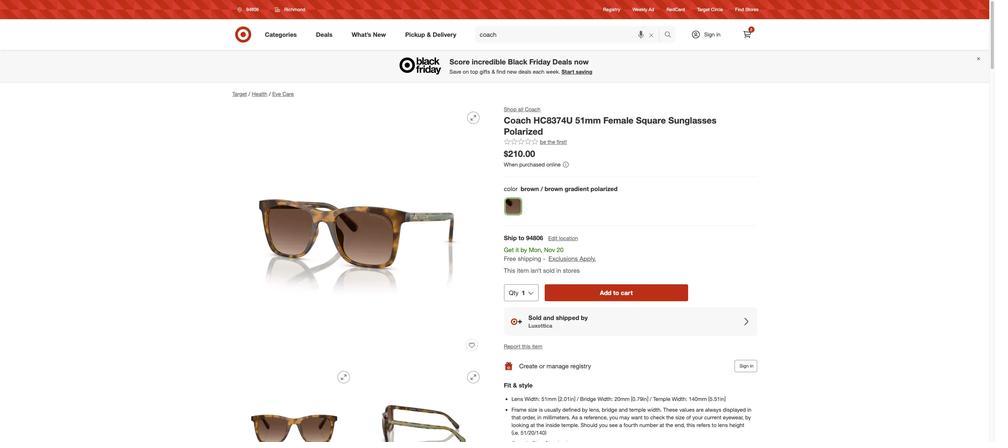 Task type: vqa. For each thing, say whether or not it's contained in the screenshot.
second Gemmy from the bottom of the page
no



Task type: describe. For each thing, give the bounding box(es) containing it.
fit & style
[[504, 381, 533, 389]]

on
[[463, 68, 469, 75]]

number
[[640, 422, 658, 428]]

it
[[516, 246, 519, 254]]

be the first!
[[540, 139, 567, 145]]

/ down when purchased online
[[541, 185, 543, 193]]

add
[[600, 289, 612, 296]]

sign in link
[[685, 26, 733, 43]]

gradient
[[565, 185, 589, 193]]

may
[[620, 414, 630, 421]]

polarized
[[504, 126, 543, 136]]

target for target / health / eye care
[[232, 91, 247, 97]]

lens
[[512, 396, 523, 402]]

registry
[[603, 7, 620, 12]]

image gallery element
[[232, 106, 486, 442]]

add to cart button
[[545, 284, 688, 301]]

width.
[[647, 406, 662, 413]]

item inside fulfillment region
[[517, 267, 529, 274]]

sold
[[529, 314, 542, 321]]

0 vertical spatial sign
[[704, 31, 715, 38]]

lens width: 51mm [2.01in] / bridge width: 20mm [0.79in] / temple width: 140mm [5.51in]
[[512, 396, 726, 402]]

start
[[562, 68, 574, 75]]

score
[[450, 57, 470, 66]]

color brown / brown gradient polarized
[[504, 185, 618, 193]]

as
[[572, 414, 578, 421]]

to down current
[[712, 422, 717, 428]]

care
[[283, 91, 294, 97]]

purchased
[[519, 161, 545, 168]]

in inside button
[[750, 363, 754, 369]]

new
[[373, 31, 386, 38]]

to up number
[[644, 414, 649, 421]]

sold and shipped by luxottica
[[529, 314, 588, 329]]

deals link
[[310, 26, 342, 43]]

displayed
[[723, 406, 746, 413]]

shipped
[[556, 314, 579, 321]]

and inside frame size is usually defined by lens, bridge and temple width. these values are always displayed in that order, in millimeters. as a reference, you may want to check the size of your current eyewear, by looking at the inside temple. should you see a fourth number at the end, this refers to lens height (i.e. 51/20/140)
[[619, 406, 628, 413]]

millimeters.
[[543, 414, 570, 421]]

2
[[750, 27, 753, 32]]

1 width: from the left
[[525, 396, 540, 402]]

all
[[518, 106, 523, 112]]

1 vertical spatial size
[[676, 414, 685, 421]]

nov
[[544, 246, 555, 254]]

search button
[[661, 26, 679, 45]]

be the first! link
[[504, 138, 567, 146]]

by right eyewear,
[[745, 414, 751, 421]]

the left end,
[[666, 422, 673, 428]]

location
[[559, 235, 578, 241]]

deals inside score incredible black friday deals now save on top gifts & find new deals each week. start saving
[[553, 57, 572, 66]]

cart
[[621, 289, 633, 296]]

pickup & delivery link
[[399, 26, 466, 43]]

deals
[[519, 68, 531, 75]]

0 horizontal spatial 51mm
[[542, 396, 557, 402]]

report this item
[[504, 343, 543, 350]]

looking
[[512, 422, 529, 428]]

target for target circle
[[697, 7, 710, 12]]

want
[[631, 414, 643, 421]]

saving
[[576, 68, 593, 75]]

shop all coach coach hc8374u 51mm female square sunglasses polarized
[[504, 106, 717, 136]]

What can we help you find? suggestions appear below search field
[[475, 26, 666, 43]]

this
[[504, 267, 515, 274]]

report this item button
[[504, 343, 543, 350]]

end,
[[675, 422, 685, 428]]

& for pickup
[[427, 31, 431, 38]]

find
[[735, 7, 744, 12]]

eyewear,
[[723, 414, 744, 421]]

is
[[539, 406, 543, 413]]

20
[[557, 246, 564, 254]]

ship
[[504, 234, 517, 242]]

coach hc8374u 51mm female square sunglasses polarized, 1 of 8 image
[[232, 106, 486, 359]]

stores
[[563, 267, 580, 274]]

are
[[696, 406, 704, 413]]

0 horizontal spatial deals
[[316, 31, 333, 38]]

always
[[705, 406, 721, 413]]

by inside sold and shipped by luxottica
[[581, 314, 588, 321]]

friday
[[529, 57, 551, 66]]

black
[[508, 57, 527, 66]]

(i.e.
[[512, 429, 519, 436]]

free
[[504, 255, 516, 262]]

1 at from the left
[[531, 422, 535, 428]]

temple
[[629, 406, 646, 413]]

of
[[686, 414, 691, 421]]

style
[[519, 381, 533, 389]]

94806 inside dropdown button
[[246, 7, 259, 12]]

find stores link
[[735, 6, 759, 13]]

edit location button
[[548, 234, 579, 242]]

your
[[693, 414, 703, 421]]

coach hc8374u 51mm female square sunglasses polarized, 2 of 8 image
[[232, 365, 356, 442]]

week.
[[546, 68, 560, 75]]

ship to 94806
[[504, 234, 543, 242]]

registry link
[[603, 6, 620, 13]]

registry
[[571, 362, 591, 370]]

get it by mon, nov 20 free shipping - exclusions apply.
[[504, 246, 596, 262]]

2 link
[[739, 26, 756, 43]]

brown / brown gradient polarized image
[[505, 198, 521, 214]]

mon,
[[529, 246, 543, 254]]

1 vertical spatial coach
[[504, 115, 531, 125]]

hc8374u
[[534, 115, 573, 125]]

sunglasses
[[668, 115, 717, 125]]

height
[[730, 422, 744, 428]]

defined
[[562, 406, 581, 413]]

0 horizontal spatial you
[[599, 422, 608, 428]]



Task type: locate. For each thing, give the bounding box(es) containing it.
search
[[661, 31, 679, 39]]

online
[[546, 161, 561, 168]]

qty 1
[[509, 289, 525, 296]]

now
[[574, 57, 589, 66]]

when
[[504, 161, 518, 168]]

94806 left richmond dropdown button at the top left
[[246, 7, 259, 12]]

1 brown from the left
[[521, 185, 539, 193]]

item inside 'button'
[[532, 343, 543, 350]]

brown
[[521, 185, 539, 193], [545, 185, 563, 193]]

sign in inside sign in link
[[704, 31, 721, 38]]

in
[[717, 31, 721, 38], [556, 267, 561, 274], [750, 363, 754, 369], [748, 406, 752, 413], [537, 414, 542, 421]]

fulfillment region
[[504, 234, 757, 336]]

width: up is
[[525, 396, 540, 402]]

bridge
[[580, 396, 596, 402]]

1 vertical spatial 94806
[[526, 234, 543, 242]]

report
[[504, 343, 521, 350]]

1 horizontal spatial this
[[687, 422, 695, 428]]

sign
[[704, 31, 715, 38], [740, 363, 749, 369]]

2 horizontal spatial &
[[513, 381, 517, 389]]

target left circle
[[697, 7, 710, 12]]

shop
[[504, 106, 517, 112]]

new
[[507, 68, 517, 75]]

140mm
[[689, 396, 707, 402]]

delivery
[[433, 31, 456, 38]]

0 vertical spatial 94806
[[246, 7, 259, 12]]

1 horizontal spatial a
[[619, 422, 622, 428]]

1 vertical spatial a
[[619, 422, 622, 428]]

this down of
[[687, 422, 695, 428]]

2 brown from the left
[[545, 185, 563, 193]]

51mm up usually
[[542, 396, 557, 402]]

0 horizontal spatial 94806
[[246, 7, 259, 12]]

-
[[543, 255, 545, 262]]

1 horizontal spatial sign in
[[740, 363, 754, 369]]

0 horizontal spatial this
[[522, 343, 531, 350]]

deals up start
[[553, 57, 572, 66]]

a right see
[[619, 422, 622, 428]]

you left see
[[599, 422, 608, 428]]

and up may
[[619, 406, 628, 413]]

1 vertical spatial deals
[[553, 57, 572, 66]]

incredible
[[472, 57, 506, 66]]

and up luxottica
[[543, 314, 554, 321]]

to inside button
[[613, 289, 619, 296]]

gifts
[[480, 68, 490, 75]]

coach
[[525, 106, 541, 112], [504, 115, 531, 125]]

this inside 'button'
[[522, 343, 531, 350]]

0 vertical spatial target
[[697, 7, 710, 12]]

what's new
[[352, 31, 386, 38]]

1 horizontal spatial size
[[676, 414, 685, 421]]

1 vertical spatial and
[[619, 406, 628, 413]]

51/20/140)
[[521, 429, 547, 436]]

fit
[[504, 381, 511, 389]]

0 vertical spatial a
[[580, 414, 582, 421]]

temple
[[653, 396, 671, 402]]

redcard
[[667, 7, 685, 12]]

0 horizontal spatial and
[[543, 314, 554, 321]]

this right report
[[522, 343, 531, 350]]

1 horizontal spatial 94806
[[526, 234, 543, 242]]

0 vertical spatial 51mm
[[575, 115, 601, 125]]

1 horizontal spatial &
[[492, 68, 495, 75]]

& for fit
[[513, 381, 517, 389]]

0 horizontal spatial brown
[[521, 185, 539, 193]]

94806 up mon,
[[526, 234, 543, 242]]

0 vertical spatial you
[[609, 414, 618, 421]]

1 vertical spatial 51mm
[[542, 396, 557, 402]]

94806 button
[[232, 3, 267, 16]]

51mm
[[575, 115, 601, 125], [542, 396, 557, 402]]

check
[[650, 414, 665, 421]]

coach hc8374u 51mm female square sunglasses polarized, 3 of 8 image
[[362, 365, 486, 442]]

1 vertical spatial item
[[532, 343, 543, 350]]

1 horizontal spatial at
[[660, 422, 664, 428]]

in inside fulfillment region
[[556, 267, 561, 274]]

1 vertical spatial you
[[599, 422, 608, 428]]

target link
[[232, 91, 247, 97]]

coach down all
[[504, 115, 531, 125]]

by right 'shipped'
[[581, 314, 588, 321]]

2 width: from the left
[[598, 396, 613, 402]]

1 horizontal spatial target
[[697, 7, 710, 12]]

brown left gradient
[[545, 185, 563, 193]]

0 vertical spatial size
[[528, 406, 538, 413]]

94806 inside fulfillment region
[[526, 234, 543, 242]]

1 horizontal spatial brown
[[545, 185, 563, 193]]

[0.79in]
[[631, 396, 648, 402]]

0 horizontal spatial &
[[427, 31, 431, 38]]

item up or
[[532, 343, 543, 350]]

0 horizontal spatial size
[[528, 406, 538, 413]]

0 vertical spatial item
[[517, 267, 529, 274]]

/ right the [0.79in]
[[650, 396, 652, 402]]

0 horizontal spatial a
[[580, 414, 582, 421]]

3 width: from the left
[[672, 396, 687, 402]]

& right the fit
[[513, 381, 517, 389]]

1 horizontal spatial deals
[[553, 57, 572, 66]]

1 horizontal spatial item
[[532, 343, 543, 350]]

top
[[470, 68, 478, 75]]

should
[[581, 422, 598, 428]]

51mm inside shop all coach coach hc8374u 51mm female square sunglasses polarized
[[575, 115, 601, 125]]

add to cart
[[600, 289, 633, 296]]

richmond button
[[270, 3, 310, 16]]

the down these
[[666, 414, 674, 421]]

this
[[522, 343, 531, 350], [687, 422, 695, 428]]

2 horizontal spatial width:
[[672, 396, 687, 402]]

target / health / eye care
[[232, 91, 294, 97]]

by right it
[[521, 246, 527, 254]]

0 horizontal spatial width:
[[525, 396, 540, 402]]

a right as
[[580, 414, 582, 421]]

target circle
[[697, 7, 723, 12]]

& left find
[[492, 68, 495, 75]]

&
[[427, 31, 431, 38], [492, 68, 495, 75], [513, 381, 517, 389]]

brown right color
[[521, 185, 539, 193]]

usually
[[544, 406, 561, 413]]

by inside get it by mon, nov 20 free shipping - exclusions apply.
[[521, 246, 527, 254]]

deals
[[316, 31, 333, 38], [553, 57, 572, 66]]

sign in button
[[735, 360, 757, 372]]

you
[[609, 414, 618, 421], [599, 422, 608, 428]]

create or manage registry
[[519, 362, 591, 370]]

each
[[533, 68, 545, 75]]

51mm left female
[[575, 115, 601, 125]]

bridge
[[602, 406, 617, 413]]

these
[[663, 406, 678, 413]]

to right add
[[613, 289, 619, 296]]

redcard link
[[667, 6, 685, 13]]

polarized
[[591, 185, 618, 193]]

1 vertical spatial this
[[687, 422, 695, 428]]

values
[[679, 406, 695, 413]]

size up end,
[[676, 414, 685, 421]]

/ left bridge
[[577, 396, 579, 402]]

shipping
[[518, 255, 541, 262]]

0 vertical spatial deals
[[316, 31, 333, 38]]

2 vertical spatial &
[[513, 381, 517, 389]]

1 horizontal spatial width:
[[598, 396, 613, 402]]

1 horizontal spatial 51mm
[[575, 115, 601, 125]]

order,
[[522, 414, 536, 421]]

eye
[[272, 91, 281, 97]]

target
[[697, 7, 710, 12], [232, 91, 247, 97]]

female
[[603, 115, 634, 125]]

richmond
[[284, 7, 305, 12]]

0 horizontal spatial at
[[531, 422, 535, 428]]

this inside frame size is usually defined by lens, bridge and temple width. these values are always displayed in that order, in millimeters. as a reference, you may want to check the size of your current eyewear, by looking at the inside temple. should you see a fourth number at the end, this refers to lens height (i.e. 51/20/140)
[[687, 422, 695, 428]]

0 vertical spatial coach
[[525, 106, 541, 112]]

1 vertical spatial target
[[232, 91, 247, 97]]

0 horizontal spatial sign in
[[704, 31, 721, 38]]

temple.
[[561, 422, 579, 428]]

1 horizontal spatial and
[[619, 406, 628, 413]]

0 horizontal spatial sign
[[704, 31, 715, 38]]

0 horizontal spatial target
[[232, 91, 247, 97]]

width:
[[525, 396, 540, 402], [598, 396, 613, 402], [672, 396, 687, 402]]

& right pickup
[[427, 31, 431, 38]]

1 horizontal spatial you
[[609, 414, 618, 421]]

exclusions apply. link
[[549, 255, 596, 262]]

$210.00
[[504, 148, 535, 159]]

save
[[450, 68, 461, 75]]

weekly ad link
[[633, 6, 654, 13]]

lens
[[718, 422, 728, 428]]

by left lens,
[[582, 406, 588, 413]]

item left isn't
[[517, 267, 529, 274]]

ad
[[649, 7, 654, 12]]

the right be on the right top
[[548, 139, 555, 145]]

what's new link
[[345, 26, 396, 43]]

sign inside button
[[740, 363, 749, 369]]

0 vertical spatial sign in
[[704, 31, 721, 38]]

stores
[[745, 7, 759, 12]]

0 vertical spatial &
[[427, 31, 431, 38]]

0 vertical spatial this
[[522, 343, 531, 350]]

1 vertical spatial &
[[492, 68, 495, 75]]

1
[[522, 289, 525, 296]]

at down check
[[660, 422, 664, 428]]

edit
[[548, 235, 558, 241]]

coach right all
[[525, 106, 541, 112]]

at up 51/20/140)
[[531, 422, 535, 428]]

the up 51/20/140)
[[537, 422, 544, 428]]

deals left what's
[[316, 31, 333, 38]]

/ left eye
[[269, 91, 271, 97]]

/ right the target link
[[249, 91, 250, 97]]

width: up the bridge
[[598, 396, 613, 402]]

1 vertical spatial sign in
[[740, 363, 754, 369]]

pickup & delivery
[[405, 31, 456, 38]]

94806
[[246, 7, 259, 12], [526, 234, 543, 242]]

width: up the values
[[672, 396, 687, 402]]

find stores
[[735, 7, 759, 12]]

to right the ship
[[519, 234, 525, 242]]

and inside sold and shipped by luxottica
[[543, 314, 554, 321]]

size left is
[[528, 406, 538, 413]]

2 at from the left
[[660, 422, 664, 428]]

target left health link
[[232, 91, 247, 97]]

[2.01in]
[[558, 396, 575, 402]]

1 vertical spatial sign
[[740, 363, 749, 369]]

you up see
[[609, 414, 618, 421]]

luxottica
[[529, 322, 552, 329]]

0 vertical spatial and
[[543, 314, 554, 321]]

fourth
[[624, 422, 638, 428]]

apply.
[[580, 255, 596, 262]]

0 horizontal spatial item
[[517, 267, 529, 274]]

sign in inside sign in button
[[740, 363, 754, 369]]

1 horizontal spatial sign
[[740, 363, 749, 369]]

& inside score incredible black friday deals now save on top gifts & find new deals each week. start saving
[[492, 68, 495, 75]]

categories link
[[258, 26, 306, 43]]

a
[[580, 414, 582, 421], [619, 422, 622, 428]]



